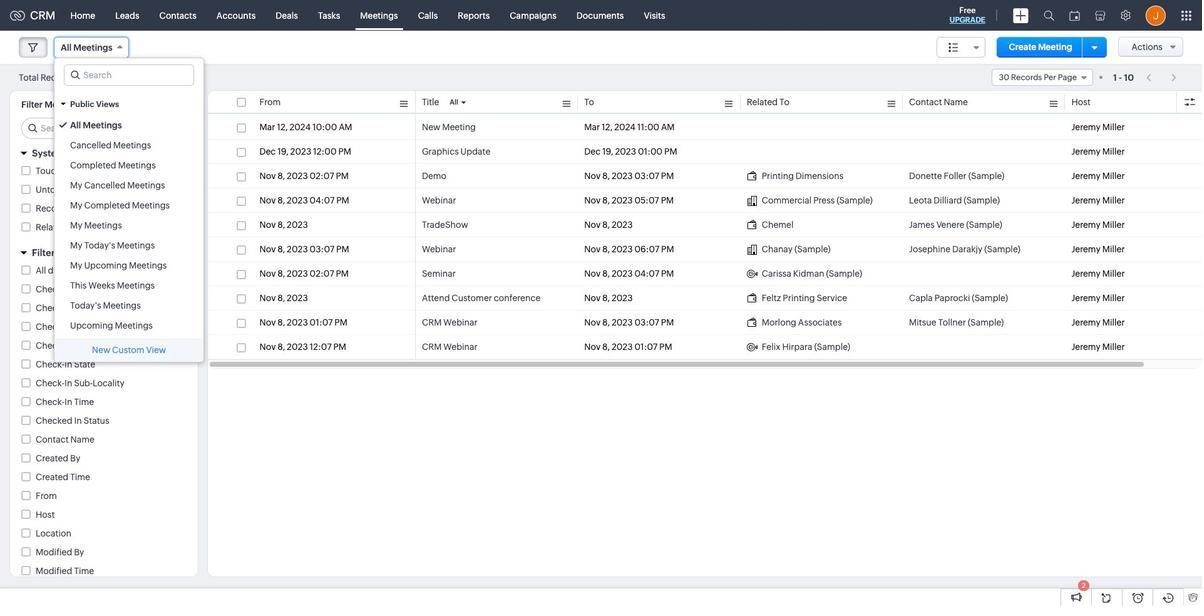 Task type: describe. For each thing, give the bounding box(es) containing it.
create menu image
[[1013, 8, 1029, 23]]

create menu element
[[1006, 0, 1036, 30]]

Search text field
[[65, 65, 194, 85]]

profile element
[[1138, 0, 1174, 30]]

Search text field
[[22, 118, 188, 138]]

search element
[[1036, 0, 1062, 31]]



Task type: vqa. For each thing, say whether or not it's contained in the screenshot.
the (Ctrl+Space)
no



Task type: locate. For each thing, give the bounding box(es) containing it.
row group
[[208, 115, 1202, 359]]

region
[[54, 115, 204, 336]]

calendar image
[[1070, 10, 1080, 20]]

size image
[[949, 42, 959, 53]]

search image
[[1044, 10, 1055, 21]]

None field
[[54, 37, 129, 58], [937, 37, 986, 58], [992, 69, 1093, 86], [54, 37, 129, 58], [992, 69, 1093, 86]]

navigation
[[1140, 68, 1184, 86]]

profile image
[[1146, 5, 1166, 25]]

none field the 'size'
[[937, 37, 986, 58]]

logo image
[[10, 10, 25, 20]]



